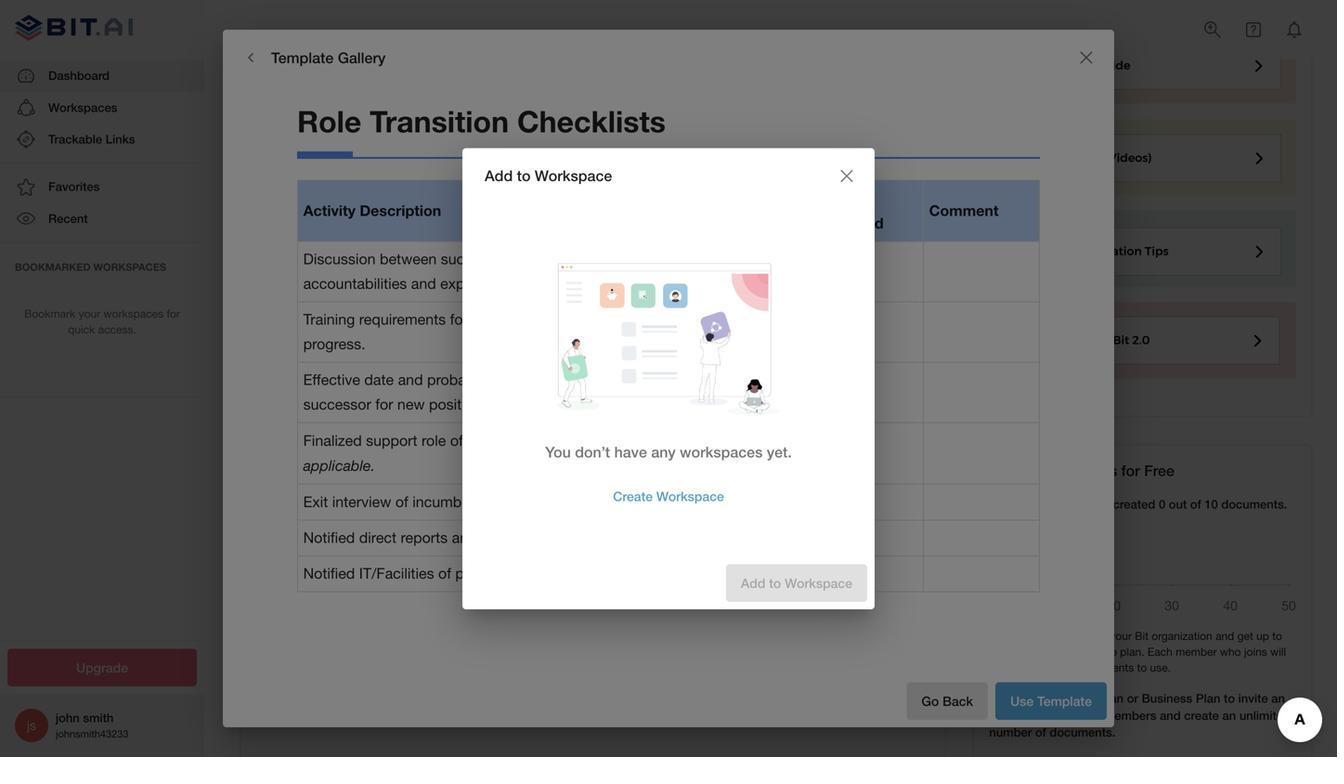 Task type: describe. For each thing, give the bounding box(es) containing it.
if applicable.
[[303, 432, 775, 474]]

your organization has created 0 out of 10 documents.
[[990, 497, 1288, 511]]

for inside bookmark your workspaces for quick access.
[[167, 307, 180, 320]]

you haven't opened any documents yet.
[[298, 234, 522, 248]]

of right 'staff'
[[514, 529, 527, 546]]

1 vertical spatial number
[[990, 725, 1033, 740]]

haven't
[[322, 234, 363, 248]]

comment
[[930, 202, 999, 219]]

course
[[575, 432, 620, 449]]

any for have
[[652, 443, 676, 461]]

for inside training requirements for new position discussed and executed or in progress.
[[450, 311, 468, 328]]

position.
[[429, 396, 486, 413]]

you for you don't have any workspaces yet.
[[546, 443, 571, 461]]

create customer survey project documents that allow your team to collaborate and monitor results.
[[505, 659, 678, 708]]

expectations.
[[441, 275, 530, 292]]

📞 customer satisfaction survey
[[505, 613, 665, 649]]

applicable.
[[303, 457, 375, 474]]

bookmark your workspaces for quick access.
[[24, 307, 180, 336]]

of right role at left bottom
[[450, 432, 463, 449]]

new inside effective date and probation period established and agreed upon by successor for new position.
[[398, 396, 425, 413]]

featured
[[256, 462, 318, 479]]

and left access
[[570, 565, 596, 582]]

trackable links
[[48, 132, 135, 146]]

and right date
[[398, 371, 423, 388]]

upgrade button
[[7, 649, 197, 687]]

discussion between successor and new manager of new position, accountabilities and expectations.
[[303, 250, 746, 292]]

2 unlimited from the left
[[1240, 708, 1291, 723]]

your right as
[[742, 658, 763, 671]]

and down between
[[411, 275, 436, 292]]

established
[[542, 371, 618, 388]]

and left agreed
[[622, 371, 647, 388]]

interactive
[[814, 639, 865, 652]]

staff
[[481, 529, 510, 546]]

recent button
[[0, 203, 204, 235]]

more
[[1050, 661, 1076, 674]]

successor inside discussion between successor and new manager of new position, accountabilities and expectations.
[[441, 250, 509, 268]]

and inside invite team members to your bit organization and get up to 50 documents on the free plan. each member who joins will give you 10 more documents to use.
[[1216, 630, 1235, 643]]

plan.
[[1121, 645, 1145, 658]]

applicable
[[666, 493, 734, 511]]

add
[[485, 167, 513, 184]]

of inside the exit interview of incumbent scheduled / conducted - if applicable
[[396, 493, 409, 511]]

activity description
[[303, 202, 442, 219]]

members inside invite team members to your bit organization and get up to 50 documents on the free plan. each member who joins will give you 10 more documents to use.
[[1048, 630, 1095, 643]]

you don't have any workspaces yet.
[[546, 443, 792, 461]]

dashboard
[[48, 68, 110, 83]]

js
[[27, 718, 36, 733]]

role
[[297, 103, 362, 139]]

to inside create customer survey project documents that allow your team to collaborate and monitor results.
[[668, 677, 678, 690]]

favorites button
[[0, 171, 204, 203]]

any for opened
[[412, 234, 432, 248]]

your down interactive
[[837, 658, 859, 671]]

role transition checklists
[[297, 103, 666, 139]]

location
[[514, 565, 566, 582]]

workspaces
[[48, 100, 117, 115]]

of left the pending
[[439, 565, 452, 582]]

for inside effective date and probation period established and agreed upon by successor for new position.
[[376, 396, 393, 413]]

exit
[[303, 493, 328, 511]]

team inside create customer survey project documents that allow your team to collaborate and monitor results.
[[640, 677, 665, 690]]

organization inside invite team members to your bit organization and get up to 50 documents on the free plan. each member who joins will give you 10 more documents to use.
[[1152, 630, 1213, 643]]

documents inside create customer survey project documents that allow your team to collaborate and monitor results.
[[505, 677, 561, 690]]

your
[[990, 497, 1015, 511]]

john
[[56, 711, 80, 725]]

allow
[[586, 677, 612, 690]]

workspaces button
[[0, 92, 204, 124]]

and inside training requirements for new position discussed and executed or in progress.
[[632, 311, 658, 328]]

team inside invite team members to your bit organization and get up to 50 documents on the free plan. each member who joins will give you 10 more documents to use.
[[1020, 630, 1045, 643]]

notified for notified it/facilities of pending location and access changes.
[[303, 565, 355, 582]]

project
[[626, 659, 661, 672]]

invite
[[1239, 691, 1269, 706]]

position,
[[685, 250, 742, 268]]

and inside create customer survey project documents that allow your team to collaborate and monitor results.
[[563, 695, 582, 708]]

1 horizontal spatial period
[[707, 432, 749, 449]]

bit
[[1136, 630, 1149, 643]]

1 horizontal spatial documents.
[[1222, 497, 1288, 511]]

0 vertical spatial template
[[271, 49, 334, 66]]

successor inside effective date and probation period established and agreed upon by successor for new position.
[[303, 396, 371, 413]]

1 vertical spatial workspaces
[[680, 443, 763, 461]]

training requirements for new position discussed and executed or in progress.
[[303, 311, 761, 353]]

0 vertical spatial workspace
[[535, 167, 613, 184]]

over
[[542, 432, 571, 449]]

transition
[[641, 432, 703, 449]]

50 inside invite team members to your bit organization and get up to 50 documents on the free plan. each member who joins will give you 10 more documents to use.
[[990, 645, 1002, 658]]

business
[[1142, 691, 1193, 706]]

towards
[[794, 658, 834, 671]]

0 vertical spatial incumbent
[[468, 432, 538, 449]]

give
[[990, 661, 1010, 674]]

featured templates
[[256, 462, 392, 479]]

completed
[[806, 214, 884, 232]]

and inside 'upgrade to the pro plan or business plan to invite an unlimited number of members and create an unlimited number of documents.'
[[1161, 708, 1182, 723]]

your inside create customer survey project documents that allow your team to collaborate and monitor results.
[[615, 677, 637, 690]]

or inside 'upgrade to the pro plan or business plan to invite an unlimited number of members and create an unlimited number of documents.'
[[1128, 691, 1139, 706]]

your inside bookmark your workspaces for quick access.
[[79, 307, 100, 320]]

has
[[1091, 497, 1110, 511]]

interview
[[332, 493, 392, 511]]

1 horizontal spatial number
[[1044, 708, 1087, 723]]

1 horizontal spatial 50
[[1018, 462, 1035, 479]]

go
[[922, 694, 940, 709]]

probation
[[427, 371, 491, 388]]

use template button
[[996, 682, 1108, 720]]

you for you haven't opened any documents yet.
[[298, 234, 319, 248]]

new left "position,"
[[654, 250, 681, 268]]

use.
[[1151, 661, 1172, 674]]

johnsmith43233
[[56, 728, 129, 740]]

smith
[[83, 711, 114, 725]]

created
[[1114, 497, 1156, 511]]

create a modern interactive thesis as your work towards your degree.
[[727, 639, 900, 671]]

yet. for you don't have any workspaces yet.
[[767, 443, 792, 461]]

that
[[564, 677, 583, 690]]

use template
[[1011, 694, 1093, 709]]

each
[[1148, 645, 1173, 658]]

modern
[[772, 639, 811, 652]]

free
[[1145, 462, 1175, 479]]

customer
[[522, 613, 585, 630]]

go back button
[[907, 682, 989, 720]]

👩🏻💻transition plan template image
[[267, 504, 475, 597]]

1 plan from the left
[[1100, 691, 1124, 706]]

create for 📞 customer satisfaction survey
[[505, 659, 538, 672]]

0 vertical spatial -
[[753, 432, 759, 449]]

or inside training requirements for new position discussed and executed or in progress.
[[727, 311, 741, 328]]

invite team members to your bit organization and get up to 50 documents on the free plan. each member who joins will give you 10 more documents to use.
[[990, 630, 1287, 674]]

🎓thesis
[[727, 613, 783, 630]]

of down pro
[[1091, 708, 1101, 723]]

documents up the expectations.
[[435, 234, 498, 248]]

changes.
[[651, 565, 711, 582]]

upon
[[701, 371, 735, 388]]

agreed
[[651, 371, 697, 388]]

upgrade to the pro plan or business plan to invite an unlimited number of members and create an unlimited number of documents.
[[990, 691, 1291, 740]]

if inside if applicable.
[[763, 432, 771, 449]]

upgrade for upgrade
[[76, 660, 128, 675]]

invite
[[990, 630, 1017, 643]]

have
[[615, 443, 647, 461]]

1 unlimited from the left
[[990, 708, 1041, 723]]

accountabilities
[[303, 275, 407, 292]]

of right course
[[624, 432, 637, 449]]



Task type: locate. For each thing, give the bounding box(es) containing it.
notified down exit
[[303, 529, 355, 546]]

0 vertical spatial 50
[[1018, 462, 1035, 479]]

upgrade inside button
[[76, 660, 128, 675]]

change.
[[588, 529, 641, 546]]

quick
[[68, 323, 95, 336]]

opened
[[367, 234, 409, 248]]

workspaces inside bookmark your workspaces for quick access.
[[104, 307, 164, 320]]

0 horizontal spatial plan
[[1100, 691, 1124, 706]]

you left don't
[[546, 443, 571, 461]]

1 vertical spatial notified
[[303, 565, 355, 582]]

use
[[1011, 694, 1034, 709]]

- right conducted
[[645, 493, 650, 511]]

documents up you
[[1005, 645, 1061, 658]]

1 vertical spatial members
[[1105, 708, 1157, 723]]

create inside create customer survey project documents that allow your team to collaborate and monitor results.
[[505, 659, 538, 672]]

members up on
[[1048, 630, 1095, 643]]

survey
[[591, 659, 623, 672]]

templates
[[322, 462, 392, 479]]

successor
[[441, 250, 509, 268], [303, 396, 371, 413]]

date completed
[[806, 189, 884, 232]]

1 horizontal spatial 10
[[1205, 497, 1219, 511]]

10
[[1205, 497, 1219, 511], [1035, 661, 1047, 674]]

documents down free
[[1079, 661, 1135, 674]]

1 horizontal spatial workspaces
[[680, 443, 763, 461]]

dialog containing add to workspace
[[463, 148, 875, 609]]

0 vertical spatial 10
[[1205, 497, 1219, 511]]

date
[[806, 189, 840, 207]]

discussed
[[561, 311, 628, 328]]

of right interview
[[396, 493, 409, 511]]

📞 customer satisfaction survey image
[[490, 504, 697, 597]]

10 right you
[[1035, 661, 1047, 674]]

documents. right "out"
[[1222, 497, 1288, 511]]

1 vertical spatial any
[[652, 443, 676, 461]]

1 horizontal spatial -
[[753, 432, 759, 449]]

1 vertical spatial team
[[640, 677, 665, 690]]

0 horizontal spatial documents.
[[1050, 725, 1116, 740]]

0 horizontal spatial 50
[[990, 645, 1002, 658]]

1 vertical spatial incumbent
[[413, 493, 483, 511]]

1 horizontal spatial members
[[1105, 708, 1157, 723]]

template
[[271, 49, 334, 66], [1038, 694, 1093, 709]]

the inside 'upgrade to the pro plan or business plan to invite an unlimited number of members and create an unlimited number of documents.'
[[1056, 691, 1074, 706]]

0 vertical spatial or
[[727, 311, 741, 328]]

0 horizontal spatial successor
[[303, 396, 371, 413]]

training
[[303, 311, 355, 328]]

new down the expectations.
[[472, 311, 500, 328]]

exit interview of incumbent scheduled / conducted - if applicable
[[303, 493, 734, 511]]

50 up give
[[990, 645, 1002, 658]]

position down discussion between successor and new manager of new position, accountabilities and expectations. in the top of the page
[[504, 311, 557, 328]]

1 horizontal spatial upgrade
[[990, 691, 1038, 706]]

2 vertical spatial create
[[505, 659, 538, 672]]

access
[[600, 565, 646, 582]]

customer
[[541, 659, 588, 672]]

1 notified from the top
[[303, 529, 355, 546]]

members
[[1048, 630, 1095, 643], [1105, 708, 1157, 723]]

any inside dialog
[[652, 443, 676, 461]]

add to workspace
[[485, 167, 613, 184]]

0 vertical spatial successor
[[441, 250, 509, 268]]

- inside the exit interview of incumbent scheduled / conducted - if applicable
[[645, 493, 650, 511]]

period right transition
[[707, 432, 749, 449]]

unlimited down you
[[990, 708, 1041, 723]]

0 vertical spatial yet.
[[501, 234, 522, 248]]

get
[[1238, 630, 1254, 643]]

1 vertical spatial successor
[[303, 396, 371, 413]]

1 vertical spatial or
[[1128, 691, 1139, 706]]

1 horizontal spatial create
[[613, 489, 653, 504]]

your down project
[[615, 677, 637, 690]]

1 vertical spatial 10
[[1035, 661, 1047, 674]]

0 horizontal spatial workspace
[[535, 167, 613, 184]]

1 horizontal spatial successor
[[441, 250, 509, 268]]

organization
[[1018, 497, 1087, 511], [1152, 630, 1213, 643]]

🎓thesis image
[[712, 504, 920, 597]]

notified for notified direct reports and staff of position change.
[[303, 529, 355, 546]]

upgrade up 'smith'
[[76, 660, 128, 675]]

if
[[763, 432, 771, 449], [655, 493, 662, 511]]

position
[[504, 311, 557, 328], [531, 529, 584, 546]]

0 horizontal spatial template
[[271, 49, 334, 66]]

members down business
[[1105, 708, 1157, 723]]

0 vertical spatial members
[[1048, 630, 1095, 643]]

0 horizontal spatial upgrade
[[76, 660, 128, 675]]

0 horizontal spatial -
[[645, 493, 650, 511]]

monitor
[[585, 695, 623, 708]]

1 vertical spatial if
[[655, 493, 662, 511]]

the left pro
[[1056, 691, 1074, 706]]

organization up member
[[1152, 630, 1213, 643]]

1 vertical spatial upgrade
[[990, 691, 1038, 706]]

go back
[[922, 694, 974, 709]]

and down that
[[563, 695, 582, 708]]

scheduled
[[487, 493, 556, 511]]

and
[[513, 250, 538, 268], [411, 275, 436, 292], [632, 311, 658, 328], [398, 371, 423, 388], [622, 371, 647, 388], [452, 529, 477, 546], [570, 565, 596, 582], [1216, 630, 1235, 643], [563, 695, 582, 708], [1161, 708, 1182, 723]]

0 vertical spatial documents.
[[1222, 497, 1288, 511]]

10 inside invite team members to your bit organization and get up to 50 documents on the free plan. each member who joins will give you 10 more documents to use.
[[1035, 661, 1047, 674]]

workspaces
[[104, 307, 164, 320], [680, 443, 763, 461]]

create inside create workspace link
[[613, 489, 653, 504]]

create workspace
[[613, 489, 725, 504]]

workspaces up access.
[[104, 307, 164, 320]]

plan up create
[[1197, 691, 1221, 706]]

new left manager
[[542, 250, 570, 268]]

1 vertical spatial period
[[707, 432, 749, 449]]

position down /
[[531, 529, 584, 546]]

0 vertical spatial workspaces
[[104, 307, 164, 320]]

any
[[412, 234, 432, 248], [652, 443, 676, 461]]

on
[[1064, 645, 1077, 658]]

0 vertical spatial create
[[613, 489, 653, 504]]

0 vertical spatial organization
[[1018, 497, 1087, 511]]

0 horizontal spatial period
[[495, 371, 538, 388]]

1 horizontal spatial template
[[1038, 694, 1093, 709]]

1 horizontal spatial workspace
[[657, 489, 725, 504]]

an right invite
[[1272, 691, 1286, 706]]

and down business
[[1161, 708, 1182, 723]]

incumbent left over
[[468, 432, 538, 449]]

0 horizontal spatial unlimited
[[990, 708, 1041, 723]]

2 horizontal spatial create
[[727, 639, 760, 652]]

0 vertical spatial upgrade
[[76, 660, 128, 675]]

support
[[366, 432, 418, 449]]

period
[[495, 371, 538, 388], [707, 432, 749, 449]]

bookmarked
[[15, 261, 91, 273]]

1 vertical spatial workspace
[[657, 489, 725, 504]]

work
[[767, 658, 791, 671]]

executed
[[662, 311, 723, 328]]

0 vertical spatial number
[[1044, 708, 1087, 723]]

workspaces
[[93, 261, 166, 273]]

incumbent inside the exit interview of incumbent scheduled / conducted - if applicable
[[413, 493, 483, 511]]

successor down effective
[[303, 396, 371, 413]]

plan right pro
[[1100, 691, 1124, 706]]

1 horizontal spatial plan
[[1197, 691, 1221, 706]]

1 vertical spatial -
[[645, 493, 650, 511]]

1 vertical spatial documents.
[[1050, 725, 1116, 740]]

0 horizontal spatial any
[[412, 234, 432, 248]]

direct
[[359, 529, 397, 546]]

trackable links button
[[0, 124, 204, 155]]

0 horizontal spatial an
[[1223, 708, 1237, 723]]

an
[[1272, 691, 1286, 706], [1223, 708, 1237, 723]]

who
[[1221, 645, 1242, 658]]

notified left it/facilities
[[303, 565, 355, 582]]

1 horizontal spatial team
[[1020, 630, 1045, 643]]

new
[[542, 250, 570, 268], [654, 250, 681, 268], [472, 311, 500, 328], [398, 396, 425, 413]]

recent
[[48, 211, 88, 226]]

an right create
[[1223, 708, 1237, 723]]

any right have
[[652, 443, 676, 461]]

as
[[727, 658, 738, 671]]

joins
[[1245, 645, 1268, 658]]

create for 🎓thesis
[[727, 639, 760, 652]]

team up results.
[[640, 677, 665, 690]]

create down have
[[613, 489, 653, 504]]

1 vertical spatial create
[[727, 639, 760, 652]]

incumbent up reports
[[413, 493, 483, 511]]

organization down documents
[[1018, 497, 1087, 511]]

0 vertical spatial any
[[412, 234, 432, 248]]

0 horizontal spatial if
[[655, 493, 662, 511]]

0 vertical spatial if
[[763, 432, 771, 449]]

documents
[[1039, 462, 1118, 479]]

access.
[[98, 323, 136, 336]]

you inside dialog
[[546, 443, 571, 461]]

1 vertical spatial yet.
[[767, 443, 792, 461]]

1 vertical spatial template
[[1038, 694, 1093, 709]]

0 horizontal spatial you
[[298, 234, 319, 248]]

progress.
[[303, 335, 366, 353]]

0 vertical spatial position
[[504, 311, 557, 328]]

0 horizontal spatial the
[[1056, 691, 1074, 706]]

get
[[990, 462, 1014, 479]]

1 horizontal spatial any
[[652, 443, 676, 461]]

0 vertical spatial you
[[298, 234, 319, 248]]

new up support
[[398, 396, 425, 413]]

number down the use
[[990, 725, 1033, 740]]

1 horizontal spatial the
[[1080, 645, 1096, 658]]

your up quick
[[79, 307, 100, 320]]

incumbent
[[468, 432, 538, 449], [413, 493, 483, 511]]

of right manager
[[637, 250, 650, 268]]

in
[[745, 311, 756, 328]]

or left business
[[1128, 691, 1139, 706]]

1 horizontal spatial an
[[1272, 691, 1286, 706]]

number down pro
[[1044, 708, 1087, 723]]

free
[[1099, 645, 1118, 658]]

1 horizontal spatial if
[[763, 432, 771, 449]]

template left gallery in the top of the page
[[271, 49, 334, 66]]

and left executed
[[632, 311, 658, 328]]

out
[[1170, 497, 1188, 511]]

results.
[[626, 695, 662, 708]]

1 vertical spatial the
[[1056, 691, 1074, 706]]

1 horizontal spatial or
[[1128, 691, 1139, 706]]

template gallery
[[271, 49, 386, 66]]

effective
[[303, 371, 360, 388]]

role transition checklists dialog
[[223, 30, 1115, 728]]

your inside invite team members to your bit organization and get up to 50 documents on the free plan. each member who joins will give you 10 more documents to use.
[[1111, 630, 1133, 643]]

and left 'staff'
[[452, 529, 477, 546]]

your up the plan.
[[1111, 630, 1133, 643]]

bookmarked workspaces
[[15, 261, 166, 273]]

pending
[[456, 565, 510, 582]]

1 horizontal spatial yet.
[[767, 443, 792, 461]]

1 vertical spatial 50
[[990, 645, 1002, 658]]

1 horizontal spatial unlimited
[[1240, 708, 1291, 723]]

will
[[1271, 645, 1287, 658]]

0 horizontal spatial number
[[990, 725, 1033, 740]]

the right on
[[1080, 645, 1096, 658]]

get 50 documents for free
[[990, 462, 1175, 479]]

you
[[1013, 661, 1032, 674]]

a
[[763, 639, 769, 652]]

1 vertical spatial you
[[546, 443, 571, 461]]

create down survey
[[505, 659, 538, 672]]

you left haven't
[[298, 234, 319, 248]]

period down training requirements for new position discussed and executed or in progress.
[[495, 371, 538, 388]]

team right the invite
[[1020, 630, 1045, 643]]

description
[[360, 202, 442, 219]]

0 horizontal spatial organization
[[1018, 497, 1087, 511]]

dialog
[[463, 148, 875, 609]]

create inside create a modern interactive thesis as your work towards your degree.
[[727, 639, 760, 652]]

or left in
[[727, 311, 741, 328]]

0 horizontal spatial members
[[1048, 630, 1095, 643]]

and up who
[[1216, 630, 1235, 643]]

the inside invite team members to your bit organization and get up to 50 documents on the free plan. each member who joins will give you 10 more documents to use.
[[1080, 645, 1096, 658]]

of down use template 'button'
[[1036, 725, 1047, 740]]

dashboard button
[[0, 60, 204, 92]]

- down by
[[753, 432, 759, 449]]

conducted
[[569, 493, 640, 511]]

0 vertical spatial the
[[1080, 645, 1096, 658]]

0 horizontal spatial workspaces
[[104, 307, 164, 320]]

1 horizontal spatial organization
[[1152, 630, 1213, 643]]

0 vertical spatial notified
[[303, 529, 355, 546]]

0 horizontal spatial or
[[727, 311, 741, 328]]

of inside discussion between successor and new manager of new position, accountabilities and expectations.
[[637, 250, 650, 268]]

template inside use template 'button'
[[1038, 694, 1093, 709]]

0 horizontal spatial create
[[505, 659, 538, 672]]

team
[[1020, 630, 1045, 643], [640, 677, 665, 690]]

workspace down checklists at the top of page
[[535, 167, 613, 184]]

0 vertical spatial team
[[1020, 630, 1045, 643]]

1 vertical spatial position
[[531, 529, 584, 546]]

2 plan from the left
[[1197, 691, 1221, 706]]

0 horizontal spatial 10
[[1035, 661, 1047, 674]]

activity
[[303, 202, 356, 219]]

workspaces up applicable
[[680, 443, 763, 461]]

0 vertical spatial period
[[495, 371, 538, 388]]

1 horizontal spatial you
[[546, 443, 571, 461]]

by
[[739, 371, 755, 388]]

plan
[[1100, 691, 1124, 706], [1197, 691, 1221, 706]]

documents. inside 'upgrade to the pro plan or business plan to invite an unlimited number of members and create an unlimited number of documents.'
[[1050, 725, 1116, 740]]

50 right get
[[1018, 462, 1035, 479]]

any up between
[[412, 234, 432, 248]]

upgrade for upgrade to the pro plan or business plan to invite an unlimited number of members and create an unlimited number of documents.
[[990, 691, 1038, 706]]

yet. for you haven't opened any documents yet.
[[501, 234, 522, 248]]

reports
[[401, 529, 448, 546]]

0 vertical spatial an
[[1272, 691, 1286, 706]]

the
[[1080, 645, 1096, 658], [1056, 691, 1074, 706]]

1 vertical spatial an
[[1223, 708, 1237, 723]]

1 vertical spatial organization
[[1152, 630, 1213, 643]]

create up as
[[727, 639, 760, 652]]

template down more
[[1038, 694, 1093, 709]]

checklists
[[517, 103, 666, 139]]

successor up the expectations.
[[441, 250, 509, 268]]

member
[[1176, 645, 1218, 658]]

thesis
[[868, 639, 898, 652]]

number
[[1044, 708, 1087, 723], [990, 725, 1033, 740]]

new inside training requirements for new position discussed and executed or in progress.
[[472, 311, 500, 328]]

10 right "out"
[[1205, 497, 1219, 511]]

gallery
[[338, 49, 386, 66]]

upgrade inside 'upgrade to the pro plan or business plan to invite an unlimited number of members and create an unlimited number of documents.'
[[990, 691, 1038, 706]]

and up the expectations.
[[513, 250, 538, 268]]

members inside 'upgrade to the pro plan or business plan to invite an unlimited number of members and create an unlimited number of documents.'
[[1105, 708, 1157, 723]]

2 notified from the top
[[303, 565, 355, 582]]

create workspace link
[[599, 478, 739, 515]]

to inside dialog
[[517, 167, 531, 184]]

0 horizontal spatial team
[[640, 677, 665, 690]]

0 horizontal spatial yet.
[[501, 234, 522, 248]]

documents. down pro
[[1050, 725, 1116, 740]]

workspace down you don't have any workspaces yet. on the bottom
[[657, 489, 725, 504]]

period inside effective date and probation period established and agreed upon by successor for new position.
[[495, 371, 538, 388]]

unlimited down invite
[[1240, 708, 1291, 723]]

upgrade down you
[[990, 691, 1038, 706]]

position inside training requirements for new position discussed and executed or in progress.
[[504, 311, 557, 328]]

upgrade
[[76, 660, 128, 675], [990, 691, 1038, 706]]

documents up collaborate
[[505, 677, 561, 690]]

of right "out"
[[1191, 497, 1202, 511]]



Task type: vqa. For each thing, say whether or not it's contained in the screenshot.
thesis
yes



